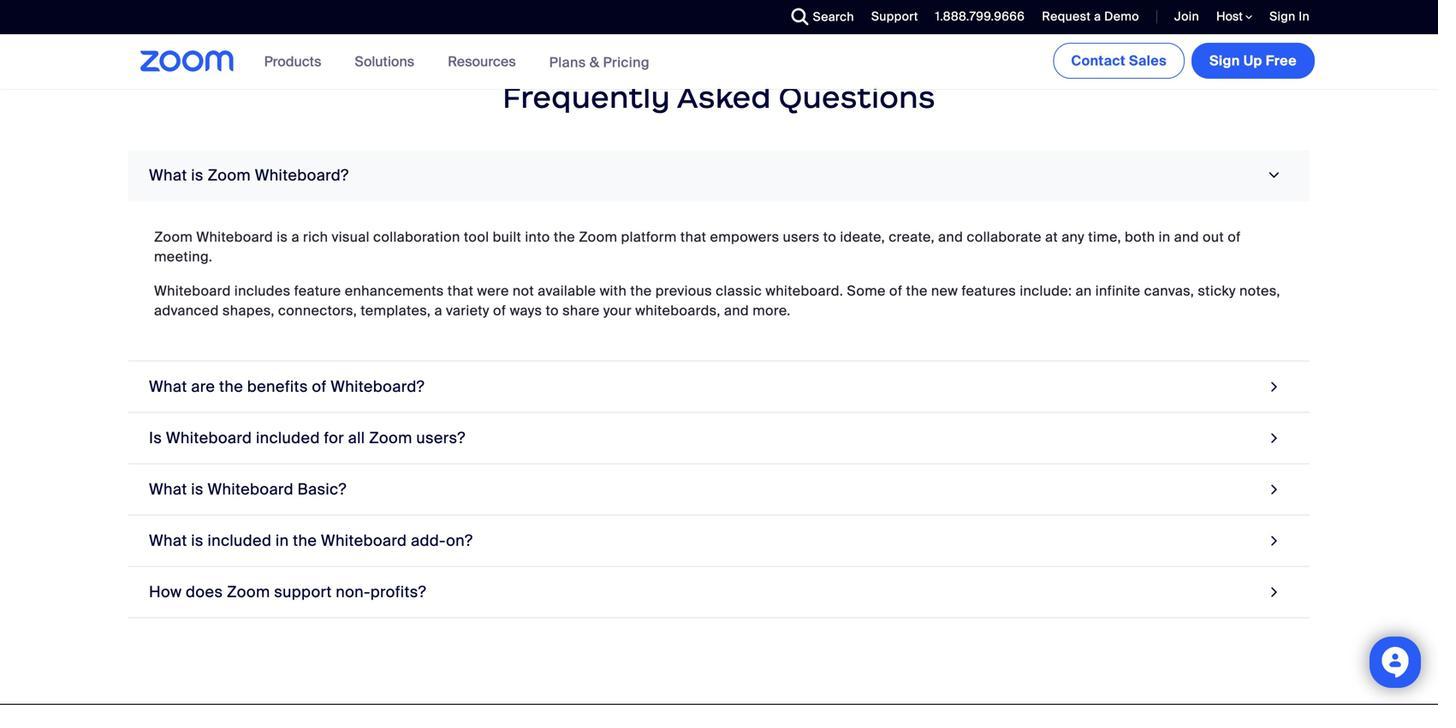 Task type: vqa. For each thing, say whether or not it's contained in the screenshot.
SIGN UP FREE "button"
yes



Task type: locate. For each thing, give the bounding box(es) containing it.
request a demo link
[[1029, 0, 1144, 34], [1042, 9, 1140, 24]]

for
[[324, 428, 344, 448]]

sign inside sign up free button
[[1210, 52, 1240, 70]]

to inside whiteboard includes feature enhancements that were not available with the previous classic whiteboard. some of the new features include: an infinite canvas, sticky notes, advanced shapes, connectors, templates, a variety of ways to share your whiteboards, and more.
[[546, 302, 559, 320]]

tab list inside frequently asked questions main content
[[128, 150, 1310, 618]]

whiteboards,
[[635, 302, 721, 320]]

ideate,
[[840, 228, 885, 246]]

whiteboard? up rich
[[255, 165, 349, 185]]

whiteboard up non-
[[321, 531, 407, 551]]

of right out
[[1228, 228, 1241, 246]]

included
[[256, 428, 320, 448], [208, 531, 272, 551]]

right image
[[1263, 167, 1286, 183], [1267, 375, 1283, 398], [1267, 427, 1283, 450], [1267, 478, 1283, 501], [1267, 581, 1283, 604]]

sign up free button
[[1192, 43, 1315, 79]]

the right are
[[219, 377, 243, 397]]

0 horizontal spatial sign
[[1210, 52, 1240, 70]]

the up support
[[293, 531, 317, 551]]

meeting.
[[154, 248, 213, 266]]

that inside whiteboard includes feature enhancements that were not available with the previous classic whiteboard. some of the new features include: an infinite canvas, sticky notes, advanced shapes, connectors, templates, a variety of ways to share your whiteboards, and more.
[[448, 282, 474, 300]]

sign left up at right
[[1210, 52, 1240, 70]]

in inside dropdown button
[[276, 531, 289, 551]]

2 what from the top
[[149, 377, 187, 397]]

4 what from the top
[[149, 531, 187, 551]]

to
[[823, 228, 837, 246], [546, 302, 559, 320]]

1 horizontal spatial sign
[[1270, 9, 1296, 24]]

that inside zoom whiteboard is a rich visual collaboration tool built into the zoom platform that empowers users to ideate, create, and collaborate at any time, both in and out of meeting.
[[681, 228, 707, 246]]

0 vertical spatial a
[[1094, 9, 1101, 24]]

included for is
[[208, 531, 272, 551]]

tab list containing what is zoom whiteboard?
[[128, 150, 1310, 618]]

0 vertical spatial to
[[823, 228, 837, 246]]

products button
[[264, 34, 329, 89]]

how does zoom support non-profits?
[[149, 582, 426, 602]]

whiteboard inside zoom whiteboard is a rich visual collaboration tool built into the zoom platform that empowers users to ideate, create, and collaborate at any time, both in and out of meeting.
[[196, 228, 273, 246]]

what for what are the benefits of whiteboard?
[[149, 377, 187, 397]]

new
[[931, 282, 958, 300]]

and down the classic
[[724, 302, 749, 320]]

1 what from the top
[[149, 165, 187, 185]]

an
[[1076, 282, 1092, 300]]

included down what is whiteboard basic?
[[208, 531, 272, 551]]

canvas,
[[1144, 282, 1194, 300]]

contact
[[1071, 52, 1126, 70]]

advanced
[[154, 302, 219, 320]]

create,
[[889, 228, 935, 246]]

a
[[1094, 9, 1101, 24], [291, 228, 300, 246], [434, 302, 442, 320]]

resources button
[[448, 34, 524, 89]]

of inside dropdown button
[[312, 377, 327, 397]]

users?
[[416, 428, 466, 448]]

that
[[681, 228, 707, 246], [448, 282, 474, 300]]

0 horizontal spatial and
[[724, 302, 749, 320]]

a left "demo" on the top right
[[1094, 9, 1101, 24]]

support
[[274, 582, 332, 602]]

plans
[[549, 53, 586, 71]]

what for what is included in the whiteboard add-on?
[[149, 531, 187, 551]]

join
[[1175, 9, 1200, 24]]

into
[[525, 228, 550, 246]]

and right create,
[[938, 228, 963, 246]]

products
[[264, 53, 321, 71]]

a left the variety
[[434, 302, 442, 320]]

questions
[[779, 79, 936, 116]]

of right 'some'
[[890, 282, 903, 300]]

what inside "what is zoom whiteboard?" dropdown button
[[149, 165, 187, 185]]

0 horizontal spatial in
[[276, 531, 289, 551]]

3 what from the top
[[149, 480, 187, 499]]

1 horizontal spatial to
[[823, 228, 837, 246]]

in up 'how does zoom support non-profits?'
[[276, 531, 289, 551]]

plans & pricing
[[549, 53, 650, 71]]

0 horizontal spatial a
[[291, 228, 300, 246]]

what for what is whiteboard basic?
[[149, 480, 187, 499]]

meetings navigation
[[1050, 34, 1319, 82]]

0 horizontal spatial to
[[546, 302, 559, 320]]

whiteboard down are
[[166, 428, 252, 448]]

some
[[847, 282, 886, 300]]

the right into
[[554, 228, 575, 246]]

asked
[[677, 79, 771, 116]]

sign left in
[[1270, 9, 1296, 24]]

the left new
[[906, 282, 928, 300]]

of right the benefits
[[312, 377, 327, 397]]

what inside what are the benefits of whiteboard? dropdown button
[[149, 377, 187, 397]]

what left are
[[149, 377, 187, 397]]

1 horizontal spatial in
[[1159, 228, 1171, 246]]

what is zoom whiteboard? button
[[128, 150, 1310, 201]]

pricing
[[603, 53, 650, 71]]

included left for
[[256, 428, 320, 448]]

share
[[563, 302, 600, 320]]

banner
[[120, 34, 1319, 90]]

a left rich
[[291, 228, 300, 246]]

what up the how
[[149, 531, 187, 551]]

search
[[813, 9, 854, 25]]

1.888.799.9666 button
[[923, 0, 1029, 34], [936, 9, 1025, 24]]

to down the "available"
[[546, 302, 559, 320]]

join link
[[1162, 0, 1204, 34], [1175, 9, 1200, 24]]

1 vertical spatial sign
[[1210, 52, 1240, 70]]

1 vertical spatial that
[[448, 282, 474, 300]]

is whiteboard included for all zoom users?
[[149, 428, 466, 448]]

what down 'is'
[[149, 480, 187, 499]]

are
[[191, 377, 215, 397]]

zoom
[[208, 165, 251, 185], [154, 228, 193, 246], [579, 228, 618, 246], [369, 428, 412, 448], [227, 582, 270, 602]]

tab list
[[128, 150, 1310, 618]]

what
[[149, 165, 187, 185], [149, 377, 187, 397], [149, 480, 187, 499], [149, 531, 187, 551]]

whiteboard? up all
[[331, 377, 425, 397]]

what inside what is whiteboard basic? dropdown button
[[149, 480, 187, 499]]

0 vertical spatial in
[[1159, 228, 1171, 246]]

demo
[[1105, 9, 1140, 24]]

to right users
[[823, 228, 837, 246]]

1 horizontal spatial a
[[434, 302, 442, 320]]

sign for sign up free
[[1210, 52, 1240, 70]]

2 horizontal spatial a
[[1094, 9, 1101, 24]]

and
[[938, 228, 963, 246], [1174, 228, 1199, 246], [724, 302, 749, 320]]

frequently
[[503, 79, 671, 116]]

with
[[600, 282, 627, 300]]

in
[[1299, 9, 1310, 24]]

what inside what is included in the whiteboard add-on? dropdown button
[[149, 531, 187, 551]]

enhancements
[[345, 282, 444, 300]]

1 vertical spatial included
[[208, 531, 272, 551]]

2 horizontal spatial and
[[1174, 228, 1199, 246]]

whiteboard up meeting.
[[196, 228, 273, 246]]

variety
[[446, 302, 490, 320]]

of down were at top left
[[493, 302, 506, 320]]

sign for sign in
[[1270, 9, 1296, 24]]

notes,
[[1240, 282, 1281, 300]]

0 vertical spatial included
[[256, 428, 320, 448]]

sales
[[1129, 52, 1167, 70]]

join link left the host
[[1162, 0, 1204, 34]]

the right with
[[630, 282, 652, 300]]

right image inside what are the benefits of whiteboard? dropdown button
[[1267, 375, 1283, 398]]

whiteboard up 'advanced'
[[154, 282, 231, 300]]

1 vertical spatial to
[[546, 302, 559, 320]]

right image inside is whiteboard included for all zoom users? dropdown button
[[1267, 427, 1283, 450]]

whiteboard inside whiteboard includes feature enhancements that were not available with the previous classic whiteboard. some of the new features include: an infinite canvas, sticky notes, advanced shapes, connectors, templates, a variety of ways to share your whiteboards, and more.
[[154, 282, 231, 300]]

is for included
[[191, 531, 204, 551]]

0 vertical spatial sign
[[1270, 9, 1296, 24]]

at
[[1045, 228, 1058, 246]]

support link
[[859, 0, 923, 34], [872, 9, 918, 24]]

0 vertical spatial that
[[681, 228, 707, 246]]

what up meeting.
[[149, 165, 187, 185]]

how does zoom support non-profits? button
[[128, 567, 1310, 618]]

in right both
[[1159, 228, 1171, 246]]

empowers
[[710, 228, 780, 246]]

right image inside how does zoom support non-profits? dropdown button
[[1267, 581, 1283, 604]]

is
[[191, 165, 204, 185], [277, 228, 288, 246], [191, 480, 204, 499], [191, 531, 204, 551]]

classic
[[716, 282, 762, 300]]

what are the benefits of whiteboard?
[[149, 377, 425, 397]]

sign
[[1270, 9, 1296, 24], [1210, 52, 1240, 70]]

and left out
[[1174, 228, 1199, 246]]

of
[[1228, 228, 1241, 246], [890, 282, 903, 300], [493, 302, 506, 320], [312, 377, 327, 397]]

up
[[1244, 52, 1263, 70]]

included for whiteboard
[[256, 428, 320, 448]]

that up the variety
[[448, 282, 474, 300]]

available
[[538, 282, 596, 300]]

1 horizontal spatial that
[[681, 228, 707, 246]]

1.888.799.9666
[[936, 9, 1025, 24]]

1 vertical spatial in
[[276, 531, 289, 551]]

that right platform
[[681, 228, 707, 246]]

does
[[186, 582, 223, 602]]

0 horizontal spatial that
[[448, 282, 474, 300]]

sign in link
[[1257, 0, 1319, 34], [1270, 9, 1310, 24]]

1 vertical spatial a
[[291, 228, 300, 246]]

2 vertical spatial a
[[434, 302, 442, 320]]

in
[[1159, 228, 1171, 246], [276, 531, 289, 551]]



Task type: describe. For each thing, give the bounding box(es) containing it.
frequently asked questions
[[503, 79, 936, 116]]

in inside zoom whiteboard is a rich visual collaboration tool built into the zoom platform that empowers users to ideate, create, and collaborate at any time, both in and out of meeting.
[[1159, 228, 1171, 246]]

resources
[[448, 53, 516, 71]]

what for what is zoom whiteboard?
[[149, 165, 187, 185]]

platform
[[621, 228, 677, 246]]

connectors,
[[278, 302, 357, 320]]

what is zoom whiteboard?
[[149, 165, 349, 185]]

0 vertical spatial whiteboard?
[[255, 165, 349, 185]]

more.
[[753, 302, 791, 320]]

how
[[149, 582, 182, 602]]

infinite
[[1096, 282, 1141, 300]]

features
[[962, 282, 1016, 300]]

collaborate
[[967, 228, 1042, 246]]

solutions
[[355, 53, 414, 71]]

all
[[348, 428, 365, 448]]

add-
[[411, 531, 446, 551]]

shapes,
[[223, 302, 275, 320]]

feature
[[294, 282, 341, 300]]

include:
[[1020, 282, 1072, 300]]

right image for whiteboard?
[[1267, 375, 1283, 398]]

sign up free
[[1210, 52, 1297, 70]]

not
[[513, 282, 534, 300]]

the inside zoom whiteboard is a rich visual collaboration tool built into the zoom platform that empowers users to ideate, create, and collaborate at any time, both in and out of meeting.
[[554, 228, 575, 246]]

frequently asked questions main content
[[0, 0, 1438, 704]]

is for zoom
[[191, 165, 204, 185]]

request a demo
[[1042, 9, 1140, 24]]

is whiteboard included for all zoom users? button
[[128, 413, 1310, 464]]

support
[[872, 9, 918, 24]]

what is whiteboard basic?
[[149, 480, 347, 499]]

host
[[1217, 9, 1246, 24]]

previous
[[656, 282, 712, 300]]

templates,
[[361, 302, 431, 320]]

whiteboard.
[[766, 282, 844, 300]]

on?
[[446, 531, 473, 551]]

host button
[[1217, 9, 1253, 25]]

what are the benefits of whiteboard? button
[[128, 362, 1310, 413]]

right image inside "what is zoom whiteboard?" dropdown button
[[1263, 167, 1286, 183]]

free
[[1266, 52, 1297, 70]]

any
[[1062, 228, 1085, 246]]

rich
[[303, 228, 328, 246]]

non-
[[336, 582, 370, 602]]

basic?
[[298, 480, 347, 499]]

whiteboard left basic?
[[208, 480, 294, 499]]

contact sales link
[[1053, 43, 1185, 79]]

ways
[[510, 302, 542, 320]]

what is included in the whiteboard add-on?
[[149, 531, 473, 551]]

a inside zoom whiteboard is a rich visual collaboration tool built into the zoom platform that empowers users to ideate, create, and collaborate at any time, both in and out of meeting.
[[291, 228, 300, 246]]

contact sales
[[1071, 52, 1167, 70]]

tool
[[464, 228, 489, 246]]

&
[[590, 53, 600, 71]]

1 horizontal spatial and
[[938, 228, 963, 246]]

right image
[[1267, 529, 1283, 552]]

banner containing contact sales
[[120, 34, 1319, 90]]

what is whiteboard basic? button
[[128, 464, 1310, 516]]

whiteboard includes feature enhancements that were not available with the previous classic whiteboard. some of the new features include: an infinite canvas, sticky notes, advanced shapes, connectors, templates, a variety of ways to share your whiteboards, and more.
[[154, 282, 1281, 320]]

right image for profits?
[[1267, 581, 1283, 604]]

sign in
[[1270, 9, 1310, 24]]

out
[[1203, 228, 1224, 246]]

is for whiteboard
[[191, 480, 204, 499]]

built
[[493, 228, 522, 246]]

time,
[[1088, 228, 1121, 246]]

1 vertical spatial whiteboard?
[[331, 377, 425, 397]]

to inside zoom whiteboard is a rich visual collaboration tool built into the zoom platform that empowers users to ideate, create, and collaborate at any time, both in and out of meeting.
[[823, 228, 837, 246]]

zoom logo image
[[140, 51, 234, 72]]

a inside whiteboard includes feature enhancements that were not available with the previous classic whiteboard. some of the new features include: an infinite canvas, sticky notes, advanced shapes, connectors, templates, a variety of ways to share your whiteboards, and more.
[[434, 302, 442, 320]]

collaboration
[[373, 228, 460, 246]]

is inside zoom whiteboard is a rich visual collaboration tool built into the zoom platform that empowers users to ideate, create, and collaborate at any time, both in and out of meeting.
[[277, 228, 288, 246]]

right image for zoom
[[1267, 427, 1283, 450]]

request
[[1042, 9, 1091, 24]]

and inside whiteboard includes feature enhancements that were not available with the previous classic whiteboard. some of the new features include: an infinite canvas, sticky notes, advanced shapes, connectors, templates, a variety of ways to share your whiteboards, and more.
[[724, 302, 749, 320]]

were
[[477, 282, 509, 300]]

includes
[[235, 282, 291, 300]]

profits?
[[370, 582, 426, 602]]

right image inside what is whiteboard basic? dropdown button
[[1267, 478, 1283, 501]]

product information navigation
[[251, 34, 663, 90]]

benefits
[[247, 377, 308, 397]]

join link up "meetings" navigation
[[1175, 9, 1200, 24]]

zoom whiteboard is a rich visual collaboration tool built into the zoom platform that empowers users to ideate, create, and collaborate at any time, both in and out of meeting.
[[154, 228, 1241, 266]]

search button
[[779, 0, 859, 34]]

both
[[1125, 228, 1155, 246]]

visual
[[332, 228, 370, 246]]

is
[[149, 428, 162, 448]]

what is included in the whiteboard add-on? button
[[128, 516, 1310, 567]]

solutions button
[[355, 34, 422, 89]]

of inside zoom whiteboard is a rich visual collaboration tool built into the zoom platform that empowers users to ideate, create, and collaborate at any time, both in and out of meeting.
[[1228, 228, 1241, 246]]



